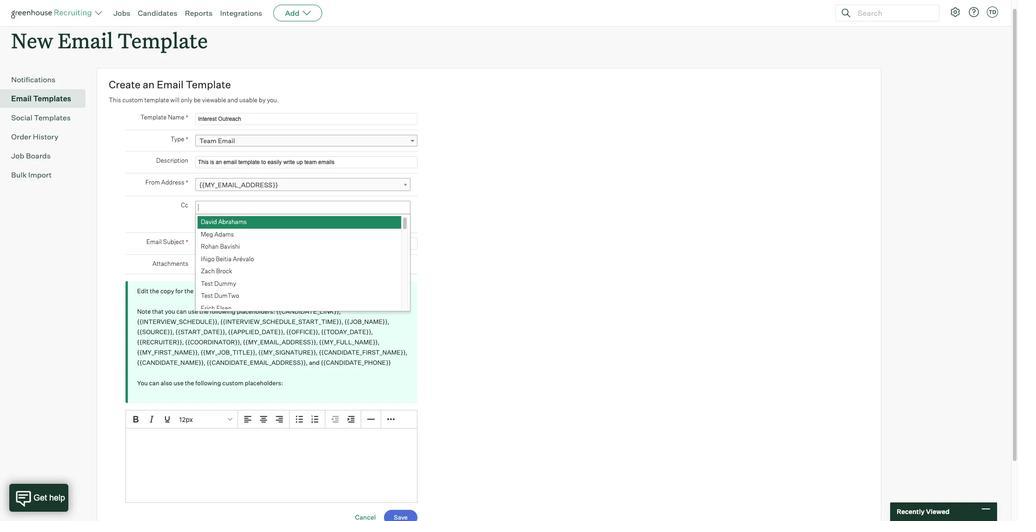 Task type: vqa. For each thing, say whether or not it's contained in the screenshot.
'New'
yes



Task type: describe. For each thing, give the bounding box(es) containing it.
from
[[145, 179, 160, 186]]

usable
[[239, 96, 258, 104]]

email up will
[[157, 78, 184, 91]]

template inside template name *
[[140, 114, 167, 121]]

candidate's for candidate's recruiter
[[203, 219, 236, 226]]

iñigo
[[201, 255, 215, 263]]

test dummy option
[[198, 278, 401, 290]]

integrations
[[220, 8, 262, 18]]

create an email template
[[109, 78, 231, 91]]

1 vertical spatial custom
[[222, 379, 243, 387]]

email right team
[[218, 137, 235, 145]]

iñigo beitia arévalo
[[201, 255, 254, 263]]

Template Name text field
[[195, 113, 417, 125]]

create
[[109, 78, 141, 91]]

{{coordinator}},
[[185, 338, 242, 346]]

new email template
[[11, 26, 208, 54]]

3 toolbar from the left
[[290, 410, 325, 428]]

iñigo beitia arévalo option
[[198, 253, 401, 266]]

this
[[109, 96, 121, 104]]

meg
[[201, 230, 213, 238]]

social
[[11, 113, 32, 122]]

0 horizontal spatial and
[[227, 96, 238, 104]]

david
[[201, 218, 217, 226]]

the right also
[[185, 379, 194, 387]]

candidate's coordinator
[[277, 219, 344, 226]]

attachments
[[152, 260, 188, 267]]

add
[[285, 8, 299, 18]]

0 vertical spatial following
[[210, 308, 235, 315]]

order history
[[11, 132, 58, 141]]

rohan bavishi
[[201, 243, 240, 250]]

Candidate's Coordinator checkbox
[[269, 219, 275, 225]]

meg adams
[[201, 230, 234, 238]]

{{interview_schedule_start_time}},
[[220, 318, 343, 325]]

rohan bavishi option
[[198, 241, 401, 253]]

type
[[171, 135, 184, 143]]

{{candidate_link}},
[[276, 308, 341, 315]]

name
[[168, 114, 184, 121]]

email subject *
[[146, 238, 188, 246]]

the right for
[[184, 287, 194, 295]]

0 vertical spatial can
[[176, 308, 187, 315]]

new
[[11, 26, 53, 54]]

recently
[[897, 508, 925, 516]]

bulk import
[[11, 170, 52, 180]]

add button
[[273, 5, 322, 21]]

the left elsen at the bottom left of the page
[[199, 308, 209, 315]]

arévalo
[[233, 255, 254, 263]]

candidate's recruiter
[[203, 219, 262, 226]]

{{candidate_link}}, {{interview_schedule}}, {{interview_schedule_start_time}}, {{job_name}}, {{source}}, {{start_date}}, {{applied_date}}, {{office}}, {{today_date}}, {{recruiter}}, {{coordinator}}, {{my_email_address}}, {{my_full_name}}, {{my_first_name}}, {{my_job_title}}, {{my_signature}}, {{candidate_first_name}}, {{candidate_name}}, {{candidate_email_address}}, and {{candidate_phone}}
[[137, 308, 407, 366]]

adams
[[214, 230, 234, 238]]

* for template name *
[[186, 114, 188, 121]]

order history link
[[11, 131, 82, 142]]

and inside {{candidate_link}}, {{interview_schedule}}, {{interview_schedule_start_time}}, {{job_name}}, {{source}}, {{start_date}}, {{applied_date}}, {{office}}, {{today_date}}, {{recruiter}}, {{coordinator}}, {{my_email_address}}, {{my_full_name}}, {{my_first_name}}, {{my_job_title}}, {{my_signature}}, {{candidate_first_name}}, {{candidate_name}}, {{candidate_email_address}}, and {{candidate_phone}}
[[309, 359, 320, 366]]

email
[[195, 287, 210, 295]]

job
[[11, 151, 24, 160]]

boards
[[26, 151, 51, 160]]

viewed
[[926, 508, 950, 516]]

also
[[161, 379, 172, 387]]

{{office}},
[[286, 328, 320, 336]]

configure image
[[950, 7, 961, 18]]

david abrahams
[[201, 218, 247, 226]]

cancel link
[[355, 513, 376, 521]]

{{candidate_first_name}},
[[319, 349, 407, 356]]

{{my_email_address}} link
[[195, 178, 410, 192]]

dummy
[[214, 280, 236, 287]]

{{interview_schedule}},
[[137, 318, 219, 325]]

0 horizontal spatial use
[[174, 379, 184, 387]]

4 toolbar from the left
[[325, 410, 361, 428]]

email templates
[[11, 94, 71, 103]]

history
[[33, 132, 58, 141]]

{{candidate_name}},
[[137, 359, 205, 366]]

zach brock
[[201, 267, 232, 275]]

you
[[165, 308, 175, 315]]

you.
[[267, 96, 279, 104]]

erich elsen option
[[198, 302, 401, 315]]

address
[[161, 179, 184, 186]]

edit the copy for the email below.
[[137, 287, 230, 295]]

{{candidate_phone}}
[[321, 359, 391, 366]]

team email
[[199, 137, 235, 145]]

0 horizontal spatial can
[[149, 379, 159, 387]]

td
[[989, 9, 996, 15]]

beitia
[[216, 255, 232, 263]]

meg adams option
[[198, 229, 401, 241]]

note
[[137, 308, 151, 315]]

zach
[[201, 267, 215, 275]]

recruiter
[[237, 219, 262, 226]]

Description text field
[[195, 156, 417, 168]]

zach brock option
[[198, 266, 401, 278]]

test dumtwo option
[[198, 290, 401, 302]]

this custom template will only be viewable and usable by you.
[[109, 96, 279, 104]]

{{my_signature}},
[[258, 349, 318, 356]]

template
[[144, 96, 169, 104]]

dumtwo
[[214, 292, 239, 299]]

erich
[[201, 304, 215, 312]]

template name *
[[140, 114, 188, 121]]

{{today_date}},
[[321, 328, 373, 336]]

elsen
[[216, 304, 232, 312]]

by
[[259, 96, 266, 104]]

job boards
[[11, 151, 51, 160]]

edit
[[137, 287, 149, 295]]

erich elsen
[[201, 304, 232, 312]]

1 vertical spatial template
[[186, 78, 231, 91]]

2 * from the top
[[186, 135, 188, 143]]

test for test dumtwo
[[201, 292, 213, 299]]



Task type: locate. For each thing, give the bounding box(es) containing it.
* right the "address"
[[186, 179, 188, 187]]

email up social
[[11, 94, 32, 103]]

test down "zach" at the bottom of page
[[201, 280, 213, 287]]

can
[[176, 308, 187, 315], [149, 379, 159, 387]]

cancel
[[355, 513, 376, 521]]

the right edit on the bottom of the page
[[150, 287, 159, 295]]

following down {{my_job_title}},
[[195, 379, 221, 387]]

templates for social templates
[[34, 113, 71, 122]]

1 * from the top
[[186, 114, 188, 121]]

template up viewable
[[186, 78, 231, 91]]

candidate's up meg adams option
[[277, 219, 310, 226]]

{{job_name}},
[[345, 318, 389, 325]]

description
[[156, 157, 188, 164]]

2 vertical spatial template
[[140, 114, 167, 121]]

1 horizontal spatial use
[[188, 308, 198, 315]]

{{my_full_name}},
[[319, 338, 380, 346]]

1 vertical spatial templates
[[34, 113, 71, 122]]

None text field
[[196, 202, 407, 213]]

cc
[[181, 201, 188, 209]]

* for email subject *
[[186, 238, 188, 246]]

only
[[181, 96, 192, 104]]

0 vertical spatial templates
[[33, 94, 71, 103]]

0 vertical spatial template
[[118, 26, 208, 54]]

{{source}},
[[137, 328, 174, 336]]

subject
[[163, 238, 184, 245]]

order
[[11, 132, 31, 141]]

placeholders: up the "{{applied_date}},"
[[237, 308, 275, 315]]

* right name
[[186, 114, 188, 121]]

for
[[175, 287, 183, 295]]

team email link
[[195, 135, 417, 147]]

bulk
[[11, 170, 27, 180]]

placeholders:
[[237, 308, 275, 315], [245, 379, 283, 387]]

toolbar
[[126, 410, 238, 428], [238, 410, 290, 428], [290, 410, 325, 428], [325, 410, 361, 428]]

test for test dummy
[[201, 280, 213, 287]]

0 vertical spatial use
[[188, 308, 198, 315]]

candidates
[[138, 8, 177, 18]]

candidate's
[[203, 219, 236, 226], [277, 219, 310, 226]]

1 vertical spatial use
[[174, 379, 184, 387]]

templates up order history link
[[34, 113, 71, 122]]

can right you
[[149, 379, 159, 387]]

* right type
[[186, 135, 188, 143]]

1 toolbar from the left
[[126, 410, 238, 428]]

reports link
[[185, 8, 213, 18]]

1 horizontal spatial and
[[309, 359, 320, 366]]

custom down {{my_job_title}},
[[222, 379, 243, 387]]

brock
[[216, 267, 232, 275]]

use left erich
[[188, 308, 198, 315]]

0 vertical spatial placeholders:
[[237, 308, 275, 315]]

the
[[150, 287, 159, 295], [184, 287, 194, 295], [199, 308, 209, 315], [185, 379, 194, 387]]

use right also
[[174, 379, 184, 387]]

placeholders: for note that you can use the following placeholders:
[[237, 308, 275, 315]]

david abrahams option
[[198, 216, 401, 229]]

2 toolbar from the left
[[238, 410, 290, 428]]

social templates link
[[11, 112, 82, 123]]

greenhouse recruiting image
[[11, 7, 95, 19]]

1 vertical spatial and
[[309, 359, 320, 366]]

{{my_email_address}}
[[199, 181, 278, 189]]

4 * from the top
[[186, 238, 188, 246]]

test dumtwo
[[201, 292, 239, 299]]

bavishi
[[220, 243, 240, 250]]

email down the greenhouse recruiting image
[[58, 26, 113, 54]]

{{applied_date}},
[[228, 328, 285, 336]]

import
[[28, 170, 52, 180]]

notifications
[[11, 75, 55, 84]]

1 vertical spatial can
[[149, 379, 159, 387]]

email inside email subject *
[[146, 238, 162, 245]]

email templates link
[[11, 93, 82, 104]]

note that you can use the following placeholders:
[[137, 308, 276, 315]]

*
[[186, 114, 188, 121], [186, 135, 188, 143], [186, 179, 188, 187], [186, 238, 188, 246]]

templates for email templates
[[33, 94, 71, 103]]

from address *
[[145, 179, 188, 187]]

social templates
[[11, 113, 71, 122]]

0 vertical spatial custom
[[122, 96, 143, 104]]

* right subject
[[186, 238, 188, 246]]

will
[[170, 96, 179, 104]]

1 candidate's from the left
[[203, 219, 236, 226]]

test inside option
[[201, 292, 213, 299]]

{{my_job_title}},
[[201, 349, 257, 356]]

be
[[194, 96, 201, 104]]

notifications link
[[11, 74, 82, 85]]

Candidate's Recruiter checkbox
[[195, 219, 201, 225]]

candidate's for candidate's coordinator
[[277, 219, 310, 226]]

test inside 'option'
[[201, 280, 213, 287]]

copy
[[160, 287, 174, 295]]

None file field
[[195, 259, 313, 269]]

{{candidate_email_address}},
[[207, 359, 308, 366]]

bulk import link
[[11, 169, 82, 180]]

0 horizontal spatial custom
[[122, 96, 143, 104]]

1 test from the top
[[201, 280, 213, 287]]

2 test from the top
[[201, 292, 213, 299]]

template down template
[[140, 114, 167, 121]]

candidate's up meg adams
[[203, 219, 236, 226]]

placeholders: for you can also use the following custom placeholders:
[[245, 379, 283, 387]]

Search text field
[[855, 6, 931, 20]]

2 candidate's from the left
[[277, 219, 310, 226]]

and down {{my_signature}},
[[309, 359, 320, 366]]

0 horizontal spatial candidate's
[[203, 219, 236, 226]]

custom down the create
[[122, 96, 143, 104]]

email left subject
[[146, 238, 162, 245]]

coordinator
[[311, 219, 344, 226]]

0 vertical spatial and
[[227, 96, 238, 104]]

and left usable
[[227, 96, 238, 104]]

1 vertical spatial test
[[201, 292, 213, 299]]

team
[[199, 137, 216, 145]]

1 horizontal spatial custom
[[222, 379, 243, 387]]

abrahams
[[218, 218, 247, 226]]

None submit
[[384, 510, 417, 521]]

an
[[143, 78, 155, 91]]

group
[[126, 410, 417, 428]]

placeholders: down {{candidate_email_address}},
[[245, 379, 283, 387]]

{{start_date}},
[[176, 328, 227, 336]]

can up {{interview_schedule}},
[[176, 308, 187, 315]]

viewable
[[202, 96, 226, 104]]

{{recruiter}},
[[137, 338, 184, 346]]

jobs
[[113, 8, 130, 18]]

you can also use the following custom placeholders:
[[137, 379, 283, 387]]

0 vertical spatial test
[[201, 280, 213, 287]]

test dummy
[[201, 280, 236, 287]]

job boards link
[[11, 150, 82, 161]]

templates down notifications link on the top
[[33, 94, 71, 103]]

1 horizontal spatial candidate's
[[277, 219, 310, 226]]

type *
[[171, 135, 188, 143]]

3 * from the top
[[186, 179, 188, 187]]

following down 'test dumtwo'
[[210, 308, 235, 315]]

{{my_first_name}},
[[137, 349, 199, 356]]

that
[[152, 308, 164, 315]]

* for from address *
[[186, 179, 188, 187]]

1 vertical spatial following
[[195, 379, 221, 387]]

1 vertical spatial placeholders:
[[245, 379, 283, 387]]

template down candidates link
[[118, 26, 208, 54]]

td button
[[987, 7, 998, 18]]

rohan
[[201, 243, 219, 250]]

following
[[210, 308, 235, 315], [195, 379, 221, 387]]

recently viewed
[[897, 508, 950, 516]]

test up erich
[[201, 292, 213, 299]]

below.
[[212, 287, 230, 295]]

1 horizontal spatial can
[[176, 308, 187, 315]]

Email Subject text field
[[195, 237, 417, 249]]



